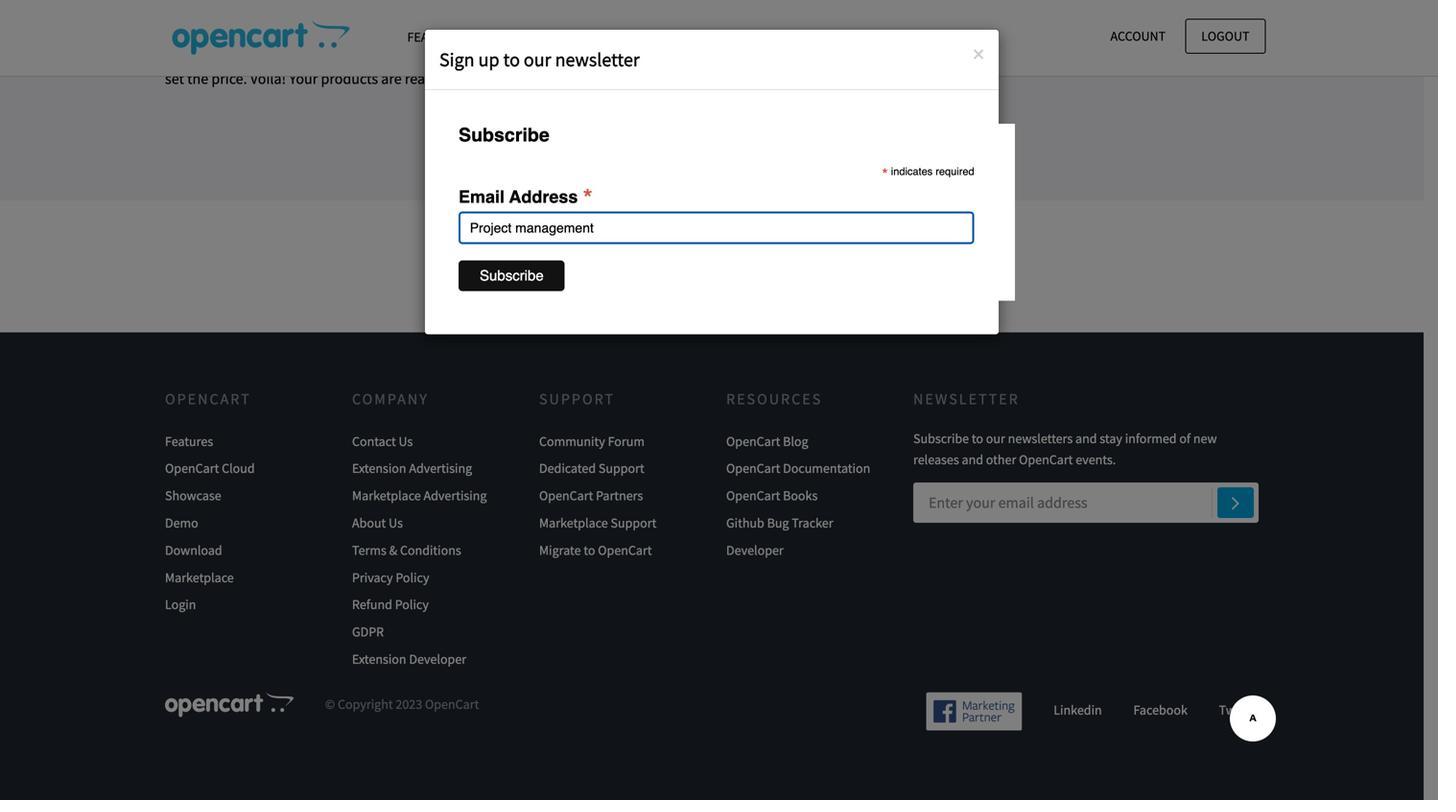 Task type: vqa. For each thing, say whether or not it's contained in the screenshot.
Informed
yes



Task type: describe. For each thing, give the bounding box(es) containing it.
products
[[321, 69, 378, 88]]

policy for privacy policy
[[396, 569, 430, 586]]

subscribe for subscribe
[[459, 124, 550, 146]]

× button
[[973, 39, 985, 68]]

migrate to opencart
[[539, 542, 652, 559]]

angle right image
[[1232, 491, 1240, 515]]

1 buy from the left
[[753, 45, 777, 64]]

subscribe to our newsletters and stay informed of new releases and other opencart events.
[[914, 430, 1218, 469]]

migrate to opencart link
[[539, 537, 652, 564]]

extension advertising
[[352, 460, 472, 477]]

system.
[[539, 118, 588, 137]]

© copyright 2023 opencart
[[325, 696, 479, 713]]

sign up to our newsletter
[[440, 48, 640, 72]]

1 horizontal spatial developer
[[727, 542, 784, 559]]

resources link
[[810, 20, 920, 54]]

opencart up showcase on the left bottom of the page
[[165, 460, 219, 477]]

dedicated
[[539, 460, 596, 477]]

terms
[[352, 542, 387, 559]]

twitter
[[1220, 702, 1259, 719]]

decisions
[[539, 69, 600, 88]]

us for about us
[[389, 514, 403, 532]]

books
[[783, 487, 818, 504]]

it
[[275, 20, 284, 39]]

purchases.
[[1137, 45, 1207, 64]]

refund
[[352, 596, 392, 613]]

results.
[[1103, 20, 1150, 39]]

* indicates required
[[882, 166, 975, 184]]

dedicated support link
[[539, 455, 645, 482]]

1 horizontal spatial blog
[[783, 433, 809, 450]]

marketplace for marketplace advertising
[[352, 487, 421, 504]]

features link for demo
[[393, 20, 480, 54]]

showcase
[[165, 487, 221, 504]]

increase
[[1153, 20, 1207, 39]]

extension advertising link
[[352, 455, 472, 482]]

stay
[[1100, 430, 1123, 447]]

email address *
[[459, 184, 593, 214]]

or
[[780, 45, 794, 64]]

that inside a reward program that drives results. increase customer lifetime value and return purchases.
[[1032, 20, 1058, 39]]

comments,
[[669, 94, 741, 113]]

events.
[[1076, 451, 1116, 469]]

2023
[[396, 696, 422, 713]]

customers
[[603, 69, 670, 88]]

set
[[165, 69, 184, 88]]

be
[[460, 69, 476, 88]]

upload
[[343, 45, 389, 64]]

company
[[352, 390, 429, 409]]

powerful
[[539, 94, 597, 113]]

privacy policy link
[[352, 564, 430, 591]]

0 horizontal spatial reviews
[[659, 20, 708, 39]]

1 vertical spatial developer
[[409, 651, 467, 668]]

us for contact us
[[399, 433, 413, 450]]

a inside 'opencart makes it easy to sell digital products. all you need to do is click a button, upload the product and set the price. voila! your products are ready to be sold.'
[[282, 45, 290, 64]]

our inside subscribe to our newsletters and stay informed of new releases and other opencart events.
[[986, 430, 1006, 447]]

digital
[[360, 20, 400, 39]]

and inside customer product reviews are among the most important factors that trigger the buy or don't buy decisions customers make. opencart comes with a powerful integrated comments, reviews and ratings system.
[[796, 94, 820, 113]]

©
[[325, 696, 335, 713]]

are inside 'opencart makes it easy to sell digital products. all you need to do is click a button, upload the product and set the price. voila! your products are ready to be sold.'
[[381, 69, 402, 88]]

0 vertical spatial demo link
[[480, 20, 543, 54]]

advertising for extension advertising
[[409, 460, 472, 477]]

opencart blog
[[727, 433, 809, 450]]

blog link
[[654, 20, 715, 54]]

newsletters
[[1008, 430, 1073, 447]]

marketplace for marketplace support
[[539, 514, 608, 532]]

github bug tracker link
[[727, 510, 834, 537]]

features for demo
[[407, 28, 465, 46]]

the up ready
[[392, 45, 413, 64]]

your
[[289, 69, 318, 88]]

terms & conditions
[[352, 542, 461, 559]]

0 vertical spatial support
[[539, 390, 615, 409]]

factors
[[607, 45, 651, 64]]

gdpr
[[352, 623, 384, 641]]

0 horizontal spatial our
[[524, 48, 551, 72]]

1 vertical spatial reviews
[[744, 94, 793, 113]]

to left sell
[[319, 20, 332, 39]]

community
[[539, 433, 605, 450]]

opencart makes it easy to sell digital products. all you need to do is click a button, upload the product and set the price. voila! your products are ready to be sold.
[[165, 20, 511, 88]]

2 buy from the left
[[834, 45, 858, 64]]

a inside customer product reviews are among the most important factors that trigger the buy or don't buy decisions customers make. opencart comes with a powerful integrated comments, reviews and ratings system.
[[856, 69, 864, 88]]

extension developer
[[352, 651, 467, 668]]

address
[[509, 187, 578, 207]]

opencart - features image
[[172, 20, 350, 55]]

github
[[727, 514, 765, 532]]

opencart blog link
[[727, 428, 809, 455]]

migrate
[[539, 542, 581, 559]]

opencart up opencart cloud
[[165, 390, 251, 409]]

community forum link
[[539, 428, 645, 455]]

opencart cloud
[[165, 460, 255, 477]]

1 horizontal spatial *
[[882, 166, 888, 184]]

linkedin link
[[1054, 702, 1102, 719]]

newsletter
[[555, 48, 640, 72]]

privacy
[[352, 569, 393, 586]]

marketplace advertising link
[[352, 482, 487, 510]]

community forum
[[539, 433, 645, 450]]

need
[[165, 45, 197, 64]]

conditions
[[400, 542, 461, 559]]

download for demo
[[165, 542, 222, 559]]

download for blog
[[729, 28, 796, 46]]

cloud
[[222, 460, 255, 477]]

developer link
[[727, 537, 784, 564]]

to right up
[[503, 48, 520, 72]]

dedicated support
[[539, 460, 645, 477]]

email
[[459, 187, 505, 207]]

support for dedicated
[[599, 460, 645, 477]]

&
[[389, 542, 398, 559]]

0 horizontal spatial blog
[[669, 28, 700, 46]]

page
[[715, 238, 752, 255]]

opencart inside customer product reviews are among the most important factors that trigger the buy or don't buy decisions customers make. opencart comes with a powerful integrated comments, reviews and ratings system.
[[715, 69, 777, 88]]

trigger
[[684, 45, 726, 64]]

refund policy
[[352, 596, 429, 613]]

download link for demo
[[165, 537, 222, 564]]

releases
[[914, 451, 960, 469]]

sign
[[440, 48, 475, 72]]

facebook
[[1134, 702, 1188, 719]]

opencart inside "link"
[[727, 460, 781, 477]]

logout
[[1202, 27, 1250, 45]]

contact us link
[[352, 428, 413, 455]]

marketplace for bottom marketplace link
[[165, 569, 234, 586]]

value
[[1029, 45, 1064, 64]]

the up or
[[782, 20, 803, 39]]

facebook marketing partner image
[[927, 692, 1023, 731]]

opencart books link
[[727, 482, 818, 510]]

twitter link
[[1220, 702, 1259, 719]]



Task type: locate. For each thing, give the bounding box(es) containing it.
terms & conditions link
[[352, 537, 461, 564]]

are inside customer product reviews are among the most important factors that trigger the buy or don't buy decisions customers make. opencart comes with a powerful integrated comments, reviews and ratings system.
[[711, 20, 731, 39]]

product down products.
[[416, 45, 467, 64]]

1 vertical spatial features link
[[165, 428, 213, 455]]

1 vertical spatial download
[[165, 542, 222, 559]]

you
[[487, 20, 511, 39]]

bug
[[767, 514, 789, 532]]

1 vertical spatial demo link
[[165, 510, 198, 537]]

resources
[[825, 28, 896, 46], [727, 390, 823, 409]]

are left ready
[[381, 69, 402, 88]]

1 horizontal spatial features link
[[393, 20, 480, 54]]

1 vertical spatial policy
[[395, 596, 429, 613]]

1 horizontal spatial features
[[407, 28, 465, 46]]

0 vertical spatial download
[[729, 28, 796, 46]]

return
[[1094, 45, 1134, 64]]

integrated
[[600, 94, 666, 113]]

subscribe inside subscribe to our newsletters and stay informed of new releases and other opencart events.
[[914, 430, 969, 447]]

1 horizontal spatial resources
[[825, 28, 896, 46]]

support
[[539, 390, 615, 409], [599, 460, 645, 477], [611, 514, 657, 532]]

0 vertical spatial reviews
[[659, 20, 708, 39]]

and up events.
[[1076, 430, 1098, 447]]

0 vertical spatial policy
[[396, 569, 430, 586]]

1 horizontal spatial download link
[[715, 20, 810, 54]]

demo for the top demo link
[[494, 28, 528, 46]]

1 vertical spatial our
[[986, 430, 1006, 447]]

None submit
[[459, 260, 565, 291]]

0 horizontal spatial resources
[[727, 390, 823, 409]]

1 horizontal spatial download
[[729, 28, 796, 46]]

0 vertical spatial extension
[[352, 460, 407, 477]]

0 horizontal spatial features link
[[165, 428, 213, 455]]

marketplace support
[[539, 514, 657, 532]]

subscribe for subscribe to our newsletters and stay informed of new releases and other opencart events.
[[914, 430, 969, 447]]

demo for the left demo link
[[165, 514, 198, 532]]

1 horizontal spatial our
[[986, 430, 1006, 447]]

most
[[806, 20, 839, 39]]

that up make.
[[654, 45, 680, 64]]

comes
[[780, 69, 822, 88]]

a reward program that drives results. increase customer lifetime value and return purchases.
[[914, 20, 1207, 64]]

and
[[470, 45, 495, 64], [1067, 45, 1091, 64], [796, 94, 820, 113], [1076, 430, 1098, 447], [962, 451, 984, 469]]

button,
[[293, 45, 340, 64]]

buy up with
[[834, 45, 858, 64]]

1 horizontal spatial marketplace link
[[543, 20, 654, 54]]

opencart books
[[727, 487, 818, 504]]

advertising for marketplace advertising
[[424, 487, 487, 504]]

opencart right 2023
[[425, 696, 479, 713]]

marketplace inside marketplace support link
[[539, 514, 608, 532]]

0 vertical spatial features link
[[393, 20, 480, 54]]

download down 'showcase' link
[[165, 542, 222, 559]]

0 horizontal spatial subscribe
[[459, 124, 550, 146]]

0 vertical spatial are
[[711, 20, 731, 39]]

0 horizontal spatial buy
[[753, 45, 777, 64]]

to left be
[[444, 69, 457, 88]]

resources up opencart blog
[[727, 390, 823, 409]]

subscribe down sold.
[[459, 124, 550, 146]]

support up community
[[539, 390, 615, 409]]

download link
[[715, 20, 810, 54], [165, 537, 222, 564]]

1 vertical spatial resources
[[727, 390, 823, 409]]

us right about
[[389, 514, 403, 532]]

1 horizontal spatial subscribe
[[914, 430, 969, 447]]

* left the indicates
[[882, 166, 888, 184]]

logout link
[[1186, 19, 1266, 54]]

to inside subscribe to our newsletters and stay informed of new releases and other opencart events.
[[972, 430, 984, 447]]

1 vertical spatial are
[[381, 69, 402, 88]]

opencart up github
[[727, 487, 781, 504]]

blog up opencart documentation
[[783, 433, 809, 450]]

1 vertical spatial demo
[[165, 514, 198, 532]]

extension down gdpr link
[[352, 651, 407, 668]]

our down customer on the top left of page
[[524, 48, 551, 72]]

copyright
[[338, 696, 393, 713]]

opencart
[[165, 20, 227, 39], [715, 69, 777, 88], [165, 390, 251, 409], [727, 433, 781, 450], [1019, 451, 1073, 469], [165, 460, 219, 477], [727, 460, 781, 477], [539, 487, 593, 504], [727, 487, 781, 504], [598, 542, 652, 559], [425, 696, 479, 713]]

0 vertical spatial subscribe
[[459, 124, 550, 146]]

about
[[352, 514, 386, 532]]

marketplace link up login
[[165, 564, 234, 591]]

contact
[[352, 433, 396, 450]]

1 horizontal spatial buy
[[834, 45, 858, 64]]

1 vertical spatial that
[[654, 45, 680, 64]]

up
[[479, 48, 500, 72]]

0 horizontal spatial developer
[[409, 651, 467, 668]]

download link up comes at the top right
[[715, 20, 810, 54]]

opencart image
[[165, 692, 294, 717]]

×
[[973, 39, 985, 68]]

that inside customer product reviews are among the most important factors that trigger the buy or don't buy decisions customers make. opencart comes with a powerful integrated comments, reviews and ratings system.
[[654, 45, 680, 64]]

0 vertical spatial marketplace link
[[543, 20, 654, 54]]

opencart inside subscribe to our newsletters and stay informed of new releases and other opencart events.
[[1019, 451, 1073, 469]]

sell
[[335, 20, 357, 39]]

buy left or
[[753, 45, 777, 64]]

0 vertical spatial blog
[[669, 28, 700, 46]]

us up extension advertising
[[399, 433, 413, 450]]

ready
[[405, 69, 441, 88]]

next page
[[673, 238, 752, 255]]

1 horizontal spatial demo link
[[480, 20, 543, 54]]

1 vertical spatial advertising
[[424, 487, 487, 504]]

extension
[[352, 460, 407, 477], [352, 651, 407, 668]]

and down drives
[[1067, 45, 1091, 64]]

customer
[[914, 45, 974, 64]]

developer
[[727, 542, 784, 559], [409, 651, 467, 668]]

opencart up opencart documentation
[[727, 433, 781, 450]]

1 vertical spatial product
[[416, 45, 467, 64]]

0 horizontal spatial *
[[583, 184, 593, 214]]

opencart up comments,
[[715, 69, 777, 88]]

0 vertical spatial product
[[605, 20, 655, 39]]

subscribe
[[459, 124, 550, 146], [914, 430, 969, 447]]

about us
[[352, 514, 403, 532]]

0 horizontal spatial download link
[[165, 537, 222, 564]]

resources up with
[[825, 28, 896, 46]]

None email field
[[459, 212, 975, 244]]

support for marketplace
[[611, 514, 657, 532]]

and inside a reward program that drives results. increase customer lifetime value and return purchases.
[[1067, 45, 1091, 64]]

click
[[250, 45, 279, 64]]

1 horizontal spatial demo
[[494, 28, 528, 46]]

0 horizontal spatial demo
[[165, 514, 198, 532]]

1 horizontal spatial are
[[711, 20, 731, 39]]

opencart down dedicated
[[539, 487, 593, 504]]

marketplace up "migrate"
[[539, 514, 608, 532]]

marketplace inside marketplace link
[[557, 28, 640, 46]]

a right click
[[282, 45, 290, 64]]

opencart cloud link
[[165, 455, 255, 482]]

and left other
[[962, 451, 984, 469]]

1 vertical spatial subscribe
[[914, 430, 969, 447]]

us
[[399, 433, 413, 450], [389, 514, 403, 532]]

features link for opencart cloud
[[165, 428, 213, 455]]

0 vertical spatial developer
[[727, 542, 784, 559]]

0 horizontal spatial are
[[381, 69, 402, 88]]

forum
[[608, 433, 645, 450]]

policy down terms & conditions link
[[396, 569, 430, 586]]

to down marketplace support link
[[584, 542, 596, 559]]

policy
[[396, 569, 430, 586], [395, 596, 429, 613]]

marketplace for marketplace link to the top
[[557, 28, 640, 46]]

marketplace link
[[543, 20, 654, 54], [165, 564, 234, 591]]

1 vertical spatial download link
[[165, 537, 222, 564]]

sold.
[[480, 69, 511, 88]]

to left do
[[200, 45, 214, 64]]

1 extension from the top
[[352, 460, 407, 477]]

product up factors
[[605, 20, 655, 39]]

0 horizontal spatial that
[[654, 45, 680, 64]]

are
[[711, 20, 731, 39], [381, 69, 402, 88]]

0 vertical spatial a
[[282, 45, 290, 64]]

new
[[1194, 430, 1218, 447]]

reviews
[[659, 20, 708, 39], [744, 94, 793, 113]]

advertising up marketplace advertising
[[409, 460, 472, 477]]

marketplace up login
[[165, 569, 234, 586]]

1 horizontal spatial reviews
[[744, 94, 793, 113]]

1 vertical spatial blog
[[783, 433, 809, 450]]

do
[[217, 45, 234, 64]]

to down newsletter
[[972, 430, 984, 447]]

demo down 'showcase' link
[[165, 514, 198, 532]]

1 vertical spatial extension
[[352, 651, 407, 668]]

0 horizontal spatial product
[[416, 45, 467, 64]]

0 horizontal spatial demo link
[[165, 510, 198, 537]]

features link up opencart cloud
[[165, 428, 213, 455]]

0 vertical spatial that
[[1032, 20, 1058, 39]]

opencart up need
[[165, 20, 227, 39]]

and down comes at the top right
[[796, 94, 820, 113]]

linkedin
[[1054, 702, 1102, 719]]

products.
[[403, 20, 464, 39]]

partners
[[596, 487, 643, 504]]

facebook link
[[1134, 702, 1188, 719]]

about us link
[[352, 510, 403, 537]]

reward
[[925, 20, 970, 39]]

* right address
[[583, 184, 593, 214]]

reviews down comes at the top right
[[744, 94, 793, 113]]

the
[[782, 20, 803, 39], [392, 45, 413, 64], [729, 45, 750, 64], [187, 69, 208, 88]]

marketplace up newsletter
[[557, 28, 640, 46]]

2 extension from the top
[[352, 651, 407, 668]]

features up "sign"
[[407, 28, 465, 46]]

features link up ready
[[393, 20, 480, 54]]

developer up 2023
[[409, 651, 467, 668]]

features for opencart cloud
[[165, 433, 213, 450]]

account link
[[1095, 19, 1183, 54]]

next
[[673, 238, 710, 255]]

0 vertical spatial us
[[399, 433, 413, 450]]

advertising
[[409, 460, 472, 477], [424, 487, 487, 504]]

0 horizontal spatial marketplace link
[[165, 564, 234, 591]]

marketplace link up decisions in the left top of the page
[[543, 20, 654, 54]]

1 vertical spatial us
[[389, 514, 403, 532]]

extension for extension developer
[[352, 651, 407, 668]]

0 vertical spatial advertising
[[409, 460, 472, 477]]

policy down privacy policy "link"
[[395, 596, 429, 613]]

features up opencart cloud
[[165, 433, 213, 450]]

marketplace up about us
[[352, 487, 421, 504]]

1 vertical spatial support
[[599, 460, 645, 477]]

blog up make.
[[669, 28, 700, 46]]

opencart partners link
[[539, 482, 643, 510]]

product inside customer product reviews are among the most important factors that trigger the buy or don't buy decisions customers make. opencart comes with a powerful integrated comments, reviews and ratings system.
[[605, 20, 655, 39]]

0 horizontal spatial features
[[165, 433, 213, 450]]

opencart partners
[[539, 487, 643, 504]]

indicates
[[891, 166, 933, 178]]

1 horizontal spatial that
[[1032, 20, 1058, 39]]

a right with
[[856, 69, 864, 88]]

download link for blog
[[715, 20, 810, 54]]

developer down github
[[727, 542, 784, 559]]

1 vertical spatial marketplace link
[[165, 564, 234, 591]]

1 vertical spatial features
[[165, 433, 213, 450]]

are up the trigger
[[711, 20, 731, 39]]

2 vertical spatial support
[[611, 514, 657, 532]]

features link
[[393, 20, 480, 54], [165, 428, 213, 455]]

reviews up the trigger
[[659, 20, 708, 39]]

marketplace advertising
[[352, 487, 487, 504]]

other
[[986, 451, 1017, 469]]

0 horizontal spatial download
[[165, 542, 222, 559]]

download link down 'showcase' link
[[165, 537, 222, 564]]

0 horizontal spatial a
[[282, 45, 290, 64]]

support down partners
[[611, 514, 657, 532]]

advertising down extension advertising link on the bottom of page
[[424, 487, 487, 504]]

a
[[914, 20, 922, 39]]

and down 'all'
[[470, 45, 495, 64]]

support up partners
[[599, 460, 645, 477]]

1 vertical spatial a
[[856, 69, 864, 88]]

make.
[[673, 69, 712, 88]]

extension developer link
[[352, 646, 467, 673]]

0 vertical spatial resources
[[825, 28, 896, 46]]

demo
[[494, 28, 528, 46], [165, 514, 198, 532]]

account
[[1111, 27, 1166, 45]]

newsletter
[[914, 390, 1020, 409]]

0 vertical spatial download link
[[715, 20, 810, 54]]

to
[[319, 20, 332, 39], [200, 45, 214, 64], [503, 48, 520, 72], [444, 69, 457, 88], [972, 430, 984, 447], [584, 542, 596, 559]]

program
[[973, 20, 1029, 39]]

opencart down marketplace support link
[[598, 542, 652, 559]]

demo up up
[[494, 28, 528, 46]]

extension for extension advertising
[[352, 460, 407, 477]]

and inside 'opencart makes it easy to sell digital products. all you need to do is click a button, upload the product and set the price. voila! your products are ready to be sold.'
[[470, 45, 495, 64]]

product inside 'opencart makes it easy to sell digital products. all you need to do is click a button, upload the product and set the price. voila! your products are ready to be sold.'
[[416, 45, 467, 64]]

extension down contact us link
[[352, 460, 407, 477]]

opencart down newsletters
[[1019, 451, 1073, 469]]

opencart documentation link
[[727, 455, 871, 482]]

login link
[[165, 591, 196, 619]]

subscribe up the releases
[[914, 430, 969, 447]]

the down among
[[729, 45, 750, 64]]

1 horizontal spatial product
[[605, 20, 655, 39]]

that up value
[[1032, 20, 1058, 39]]

1 horizontal spatial a
[[856, 69, 864, 88]]

*
[[882, 166, 888, 184], [583, 184, 593, 214]]

demo link down showcase on the left bottom of the page
[[165, 510, 198, 537]]

our up other
[[986, 430, 1006, 447]]

the right set
[[187, 69, 208, 88]]

demo link up sold.
[[480, 20, 543, 54]]

marketplace inside marketplace advertising link
[[352, 487, 421, 504]]

opencart down opencart blog link
[[727, 460, 781, 477]]

important
[[539, 45, 604, 64]]

download left don't
[[729, 28, 796, 46]]

makes
[[230, 20, 272, 39]]

policy for refund policy
[[395, 596, 429, 613]]

0 vertical spatial demo
[[494, 28, 528, 46]]

0 vertical spatial our
[[524, 48, 551, 72]]

opencart inside 'opencart makes it easy to sell digital products. all you need to do is click a button, upload the product and set the price. voila! your products are ready to be sold.'
[[165, 20, 227, 39]]

0 vertical spatial features
[[407, 28, 465, 46]]



